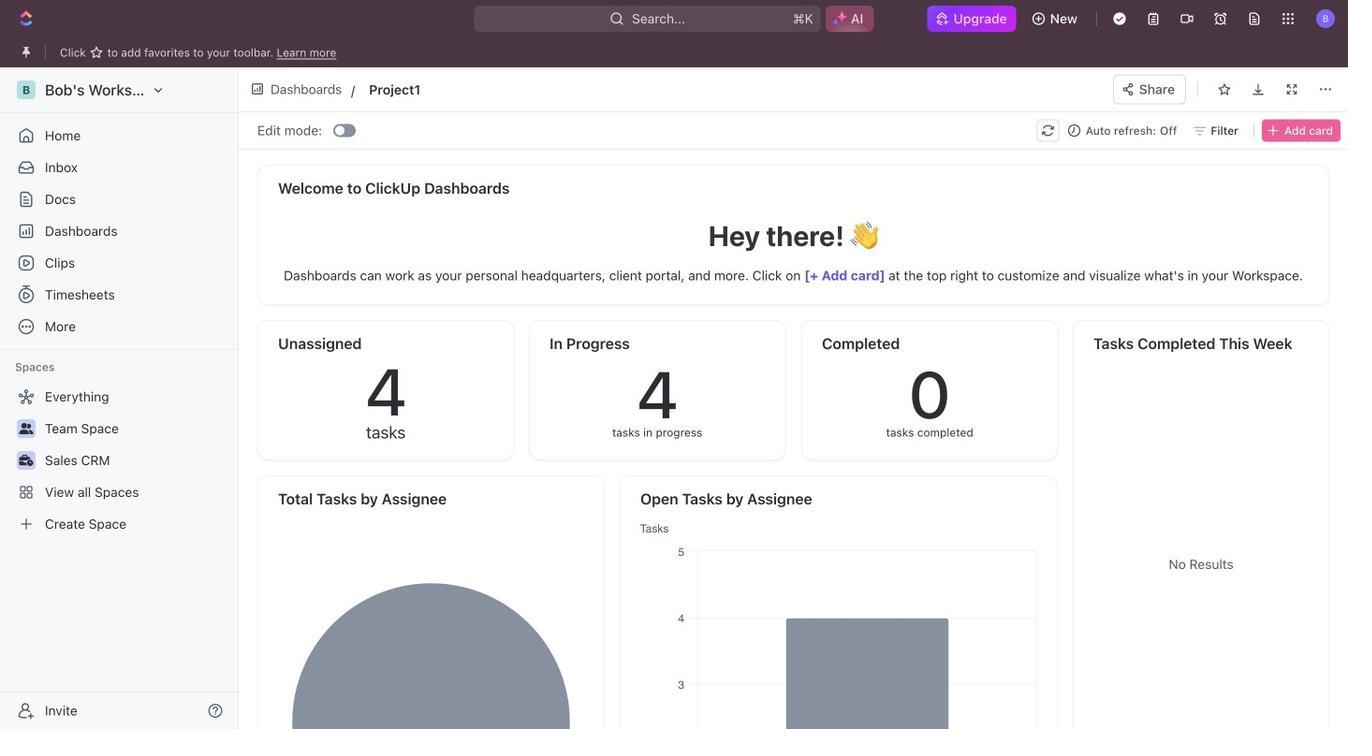 Task type: describe. For each thing, give the bounding box(es) containing it.
business time image
[[19, 455, 33, 466]]

tree inside sidebar "navigation"
[[7, 382, 230, 539]]

sidebar navigation
[[0, 67, 243, 730]]



Task type: vqa. For each thing, say whether or not it's contained in the screenshot.
Sidebar navigation
yes



Task type: locate. For each thing, give the bounding box(es) containing it.
user group image
[[19, 423, 33, 435]]

bob's workspace, , element
[[17, 81, 36, 99]]

tree
[[7, 382, 230, 539]]

None text field
[[369, 78, 665, 101]]



